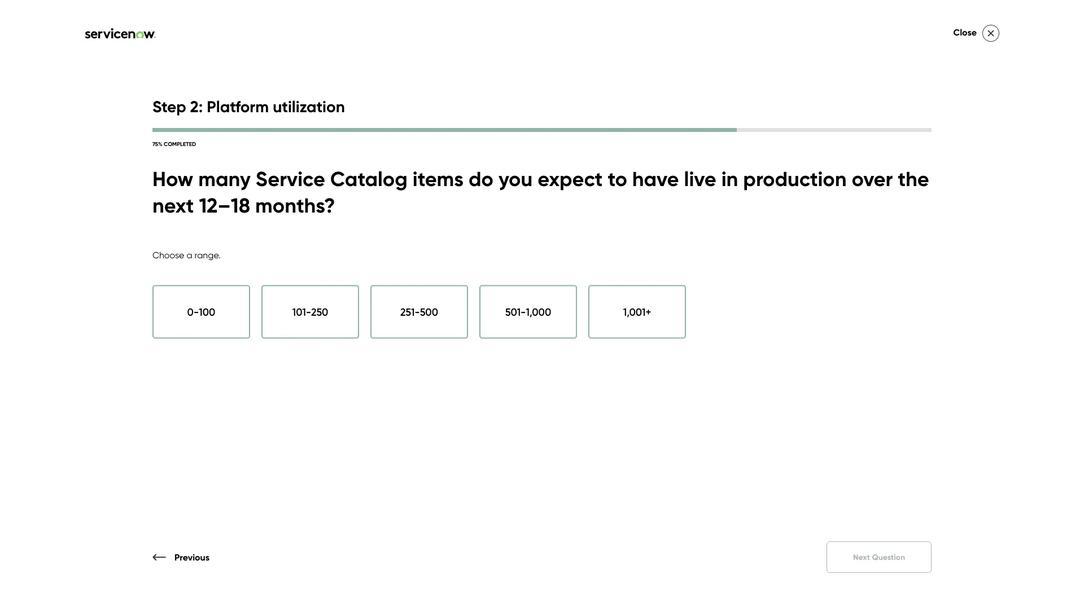 Task type: vqa. For each thing, say whether or not it's contained in the screenshot.
topmost with
yes



Task type: describe. For each thing, give the bounding box(es) containing it.
with inside your servicenow® platform team establishes, maintains, and extends servicenow as a strategic business platform in your organization. the strongest servicenow platform teams have the right number of people with the skills to support the now platform®.
[[571, 300, 591, 312]]

team inside use the platform team estimator to find out how many people you need to build your team and get a shareable estimate report.
[[565, 330, 591, 343]]

use the platform team estimator to find out how many people you need to build your team and get a shareable estimate report.
[[486, 330, 927, 358]]

organization.
[[602, 285, 663, 297]]

step 2: platform utilization
[[152, 97, 345, 116]]

in inside your servicenow® platform team establishes, maintains, and extends servicenow as a strategic business platform in your organization. the strongest servicenow platform teams have the right number of people with the skills to support the now platform®.
[[570, 285, 577, 297]]

you inside how many service catalog items do you expect to have live in production over the next 12–18 months?
[[499, 167, 533, 192]]

center
[[225, 31, 268, 48]]

have inside how many service catalog items do you expect to have live in production over the next 12–18 months?
[[632, 167, 679, 192]]

to inside your servicenow® platform team establishes, maintains, and extends servicenow as a strategic business platform in your organization. the strongest servicenow platform teams have the right number of people with the skills to support the now platform®.
[[634, 300, 644, 312]]

build
[[834, 330, 856, 343]]

strongest
[[685, 285, 729, 297]]

shareable
[[513, 345, 560, 358]]

support
[[646, 300, 683, 312]]

251-500
[[400, 306, 438, 319]]

servicenow platform team estimator
[[486, 152, 833, 244]]

a inside use the platform team estimator to find out how many people you need to build your team and get a shareable estimate report.
[[504, 345, 511, 358]]

100
[[199, 306, 215, 319]]

1 vertical spatial with
[[174, 555, 192, 566]]

the left now on the right of the page
[[685, 300, 701, 312]]

out
[[671, 330, 687, 343]]

right
[[906, 285, 927, 297]]

250
[[311, 306, 328, 319]]

101-250
[[292, 306, 328, 319]]

to inside how many service catalog items do you expect to have live in production over the next 12–18 months?
[[608, 167, 627, 192]]

501-1,000
[[505, 306, 551, 319]]

choose a range.
[[152, 250, 221, 261]]

many inside use the platform team estimator to find out how many people you need to build your team and get a shareable estimate report.
[[712, 330, 737, 343]]

501-
[[505, 306, 526, 319]]

how many service catalog items do you expect to have live in production over the next 12–18 months?
[[152, 167, 929, 218]]

now
[[703, 300, 724, 312]]

0 horizontal spatial a
[[187, 250, 192, 261]]

strategic
[[890, 269, 931, 282]]

1,000
[[526, 306, 551, 319]]

months?
[[255, 193, 335, 218]]

expect
[[538, 167, 603, 192]]

and inside your servicenow® platform team establishes, maintains, and extends servicenow as a strategic business platform in your organization. the strongest servicenow platform teams have the right number of people with the skills to support the now platform®.
[[749, 269, 768, 282]]

success
[[171, 31, 221, 48]]

1 vertical spatial servicenow
[[810, 269, 864, 282]]

catalog
[[330, 167, 408, 192]]

75% completed
[[152, 141, 196, 148]]

500
[[420, 306, 438, 319]]

in inside how many service catalog items do you expect to have live in production over the next 12–18 months?
[[721, 167, 738, 192]]

the inside your servicenow® platform team establishes, maintains, and extends servicenow as a strategic business platform in your organization. the strongest servicenow platform teams have the right number of people with the skills to support the now platform®.
[[666, 285, 683, 297]]

close
[[953, 27, 977, 38]]

team inside use the platform team estimator to find out how many people you need to build your team and get a shareable estimate report.
[[882, 330, 906, 343]]

teams
[[830, 285, 859, 297]]

production
[[743, 167, 847, 192]]

1 horizontal spatial platform
[[574, 269, 613, 282]]

0-
[[187, 306, 199, 319]]

251-
[[400, 306, 420, 319]]

customer
[[107, 31, 168, 48]]

find
[[652, 330, 669, 343]]

the inside use the platform team estimator to find out how many people you need to build your team and get a shareable estimate report.
[[505, 330, 521, 343]]

range.
[[195, 250, 221, 261]]

items
[[413, 167, 464, 192]]

skills
[[611, 300, 632, 312]]

to left find
[[639, 330, 649, 343]]

use
[[486, 330, 503, 343]]

previous
[[174, 552, 210, 563]]

business
[[486, 285, 525, 297]]

estimator inside servicenow platform team estimator
[[585, 199, 744, 244]]

the left right
[[888, 285, 903, 297]]

you inside use the platform team estimator to find out how many people you need to build your team and get a shareable estimate report.
[[776, 330, 792, 343]]

servicenow®
[[508, 269, 571, 282]]

to left build
[[821, 330, 831, 343]]

get
[[486, 345, 502, 358]]



Task type: locate. For each thing, give the bounding box(es) containing it.
your inside use the platform team estimator to find out how many people you need to build your team and get a shareable estimate report.
[[859, 330, 879, 343]]

team up servicenow®
[[486, 199, 576, 244]]

0 vertical spatial the
[[666, 285, 683, 297]]

your
[[486, 269, 506, 282]]

0 vertical spatial have
[[632, 167, 679, 192]]

0 horizontal spatial have
[[632, 167, 679, 192]]

0 horizontal spatial platform
[[207, 97, 269, 116]]

servicenow inside servicenow platform team estimator
[[486, 152, 682, 197]]

estimator
[[585, 199, 744, 244], [593, 330, 637, 343]]

people down platform®.
[[740, 330, 773, 343]]

0 horizontal spatial your
[[580, 285, 600, 297]]

platform down extends
[[788, 285, 828, 297]]

team up the 'organization.'
[[616, 269, 640, 282]]

your for team
[[859, 330, 879, 343]]

1 vertical spatial estimator
[[593, 330, 637, 343]]

2 vertical spatial a
[[504, 345, 511, 358]]

you left need at the right of the page
[[776, 330, 792, 343]]

team inside servicenow platform team estimator
[[486, 199, 576, 244]]

completed
[[164, 141, 196, 148]]

team right build
[[882, 330, 906, 343]]

a right 'get'
[[504, 345, 511, 358]]

platform
[[574, 269, 613, 282], [528, 285, 567, 297], [788, 285, 828, 297]]

you
[[499, 167, 533, 192], [776, 330, 792, 343]]

many right how
[[712, 330, 737, 343]]

your inside your servicenow® platform team establishes, maintains, and extends servicenow as a strategic business platform in your organization. the strongest servicenow platform teams have the right number of people with the skills to support the now platform®.
[[580, 285, 600, 297]]

1 horizontal spatial have
[[862, 285, 885, 297]]

platform®.
[[727, 300, 776, 312]]

your left the 'organization.'
[[580, 285, 600, 297]]

platform for team
[[523, 330, 562, 343]]

1 horizontal spatial with
[[571, 300, 591, 312]]

your for organization.
[[580, 285, 600, 297]]

to down the 'organization.'
[[634, 300, 644, 312]]

your servicenow® platform team establishes, maintains, and extends servicenow as a strategic business platform in your organization. the strongest servicenow platform teams have the right number of people with the skills to support the now platform®.
[[486, 269, 931, 312]]

0 horizontal spatial you
[[499, 167, 533, 192]]

2:
[[190, 97, 203, 116]]

team
[[616, 269, 640, 282], [882, 330, 906, 343]]

team up estimate
[[565, 330, 591, 343]]

0 vertical spatial team
[[486, 199, 576, 244]]

platform
[[207, 97, 269, 116], [691, 152, 833, 197], [523, 330, 562, 343]]

0 horizontal spatial many
[[198, 167, 251, 192]]

people right of
[[536, 300, 569, 312]]

estimate
[[562, 345, 603, 358]]

0 horizontal spatial in
[[570, 285, 577, 297]]

0 vertical spatial many
[[198, 167, 251, 192]]

1 vertical spatial the
[[105, 555, 120, 566]]

1 horizontal spatial servicenow
[[731, 285, 786, 297]]

2 horizontal spatial platform
[[691, 152, 833, 197]]

have down as
[[862, 285, 885, 297]]

service
[[256, 167, 325, 192]]

the world works with servicenow™
[[105, 555, 247, 566]]

1 vertical spatial and
[[909, 330, 927, 343]]

platform down servicenow®
[[528, 285, 567, 297]]

1 horizontal spatial you
[[776, 330, 792, 343]]

0 vertical spatial your
[[580, 285, 600, 297]]

the left skills
[[593, 300, 609, 312]]

1,001+
[[623, 306, 651, 319]]

1 vertical spatial have
[[862, 285, 885, 297]]

people inside use the platform team estimator to find out how many people you need to build your team and get a shareable estimate report.
[[740, 330, 773, 343]]

the right over
[[898, 167, 929, 192]]

0 vertical spatial platform
[[207, 97, 269, 116]]

platform inside servicenow platform team estimator
[[691, 152, 833, 197]]

2 horizontal spatial platform
[[788, 285, 828, 297]]

the
[[666, 285, 683, 297], [105, 555, 120, 566]]

servicenow
[[486, 152, 682, 197], [810, 269, 864, 282], [731, 285, 786, 297]]

platform up skills
[[574, 269, 613, 282]]

with left skills
[[571, 300, 591, 312]]

1 horizontal spatial in
[[721, 167, 738, 192]]

have inside your servicenow® platform team establishes, maintains, and extends servicenow as a strategic business platform in your organization. the strongest servicenow platform teams have the right number of people with the skills to support the now platform®.
[[862, 285, 885, 297]]

0 vertical spatial you
[[499, 167, 533, 192]]

0 vertical spatial and
[[749, 269, 768, 282]]

in
[[721, 167, 738, 192], [570, 285, 577, 297]]

maintains,
[[699, 269, 747, 282]]

1 vertical spatial in
[[570, 285, 577, 297]]

1 vertical spatial a
[[881, 269, 887, 282]]

1 horizontal spatial many
[[712, 330, 737, 343]]

establishes,
[[643, 269, 697, 282]]

1 vertical spatial your
[[859, 330, 879, 343]]

to
[[608, 167, 627, 192], [634, 300, 644, 312], [639, 330, 649, 343], [821, 330, 831, 343]]

0 horizontal spatial the
[[105, 555, 120, 566]]

platform inside use the platform team estimator to find out how many people you need to build your team and get a shareable estimate report.
[[523, 330, 562, 343]]

the inside how many service catalog items do you expect to have live in production over the next 12–18 months?
[[898, 167, 929, 192]]

estimator up the report. on the right bottom of the page
[[593, 330, 637, 343]]

1 horizontal spatial the
[[666, 285, 683, 297]]

servicenow™
[[194, 555, 247, 566]]

0 vertical spatial team
[[616, 269, 640, 282]]

2 vertical spatial platform
[[523, 330, 562, 343]]

to right expect
[[608, 167, 627, 192]]

you right do
[[499, 167, 533, 192]]

1 horizontal spatial your
[[859, 330, 879, 343]]

0 vertical spatial estimator
[[585, 199, 744, 244]]

1 horizontal spatial a
[[504, 345, 511, 358]]

team inside your servicenow® platform team establishes, maintains, and extends servicenow as a strategic business platform in your organization. the strongest servicenow platform teams have the right number of people with the skills to support the now platform®.
[[616, 269, 640, 282]]

101-
[[292, 306, 311, 319]]

need
[[795, 330, 819, 343]]

a inside your servicenow® platform team establishes, maintains, and extends servicenow as a strategic business platform in your organization. the strongest servicenow platform teams have the right number of people with the skills to support the now platform®.
[[881, 269, 887, 282]]

0 horizontal spatial people
[[536, 300, 569, 312]]

over
[[852, 167, 893, 192]]

people inside your servicenow® platform team establishes, maintains, and extends servicenow as a strategic business platform in your organization. the strongest servicenow platform teams have the right number of people with the skills to support the now platform®.
[[536, 300, 569, 312]]

0 vertical spatial servicenow
[[486, 152, 682, 197]]

customer success center
[[107, 31, 268, 48]]

platform for utilization
[[207, 97, 269, 116]]

0 horizontal spatial and
[[749, 269, 768, 282]]

extends
[[770, 269, 807, 282]]

1 vertical spatial many
[[712, 330, 737, 343]]

the
[[898, 167, 929, 192], [888, 285, 903, 297], [593, 300, 609, 312], [685, 300, 701, 312], [505, 330, 521, 343]]

utilization
[[273, 97, 345, 116]]

1 vertical spatial team
[[565, 330, 591, 343]]

0 horizontal spatial servicenow
[[486, 152, 682, 197]]

choose
[[152, 250, 184, 261]]

in down servicenow®
[[570, 285, 577, 297]]

estimator up establishes, on the top right
[[585, 199, 744, 244]]

your right build
[[859, 330, 879, 343]]

the down establishes, on the top right
[[666, 285, 683, 297]]

a
[[187, 250, 192, 261], [881, 269, 887, 282], [504, 345, 511, 358]]

0 vertical spatial a
[[187, 250, 192, 261]]

customer success center link
[[23, 31, 271, 48]]

have
[[632, 167, 679, 192], [862, 285, 885, 297]]

and left extends
[[749, 269, 768, 282]]

your
[[580, 285, 600, 297], [859, 330, 879, 343]]

works
[[148, 555, 172, 566]]

the left world
[[105, 555, 120, 566]]

next
[[152, 193, 194, 218]]

in right live on the top of page
[[721, 167, 738, 192]]

step
[[152, 97, 186, 116]]

1 vertical spatial people
[[740, 330, 773, 343]]

do
[[469, 167, 493, 192]]

1 vertical spatial you
[[776, 330, 792, 343]]

1 vertical spatial platform
[[691, 152, 833, 197]]

1 vertical spatial team
[[882, 330, 906, 343]]

and down right
[[909, 330, 927, 343]]

1 horizontal spatial and
[[909, 330, 927, 343]]

12–18
[[199, 193, 250, 218]]

2 vertical spatial servicenow
[[731, 285, 786, 297]]

0 vertical spatial people
[[536, 300, 569, 312]]

75%
[[152, 141, 162, 148]]

number
[[486, 300, 521, 312]]

world
[[122, 555, 145, 566]]

have left live on the top of page
[[632, 167, 679, 192]]

live
[[684, 167, 716, 192]]

of
[[524, 300, 533, 312]]

0 vertical spatial in
[[721, 167, 738, 192]]

people
[[536, 300, 569, 312], [740, 330, 773, 343]]

a right as
[[881, 269, 887, 282]]

estimator inside use the platform team estimator to find out how many people you need to build your team and get a shareable estimate report.
[[593, 330, 637, 343]]

and
[[749, 269, 768, 282], [909, 330, 927, 343]]

0-100
[[187, 306, 215, 319]]

and inside use the platform team estimator to find out how many people you need to build your team and get a shareable estimate report.
[[909, 330, 927, 343]]

with right works
[[174, 555, 192, 566]]

the right use
[[505, 330, 521, 343]]

how
[[690, 330, 709, 343]]

report.
[[606, 345, 636, 358]]

how
[[152, 167, 193, 192]]

0 vertical spatial with
[[571, 300, 591, 312]]

a left range. at the left top
[[187, 250, 192, 261]]

many
[[198, 167, 251, 192], [712, 330, 737, 343]]

1 horizontal spatial team
[[882, 330, 906, 343]]

0 horizontal spatial team
[[616, 269, 640, 282]]

with
[[571, 300, 591, 312], [174, 555, 192, 566]]

2 horizontal spatial servicenow
[[810, 269, 864, 282]]

team
[[486, 199, 576, 244], [565, 330, 591, 343]]

0 horizontal spatial platform
[[528, 285, 567, 297]]

many up 12–18
[[198, 167, 251, 192]]

1 horizontal spatial platform
[[523, 330, 562, 343]]

as
[[867, 269, 878, 282]]

2 horizontal spatial a
[[881, 269, 887, 282]]

0 horizontal spatial with
[[174, 555, 192, 566]]

1 horizontal spatial people
[[740, 330, 773, 343]]

many inside how many service catalog items do you expect to have live in production over the next 12–18 months?
[[198, 167, 251, 192]]



